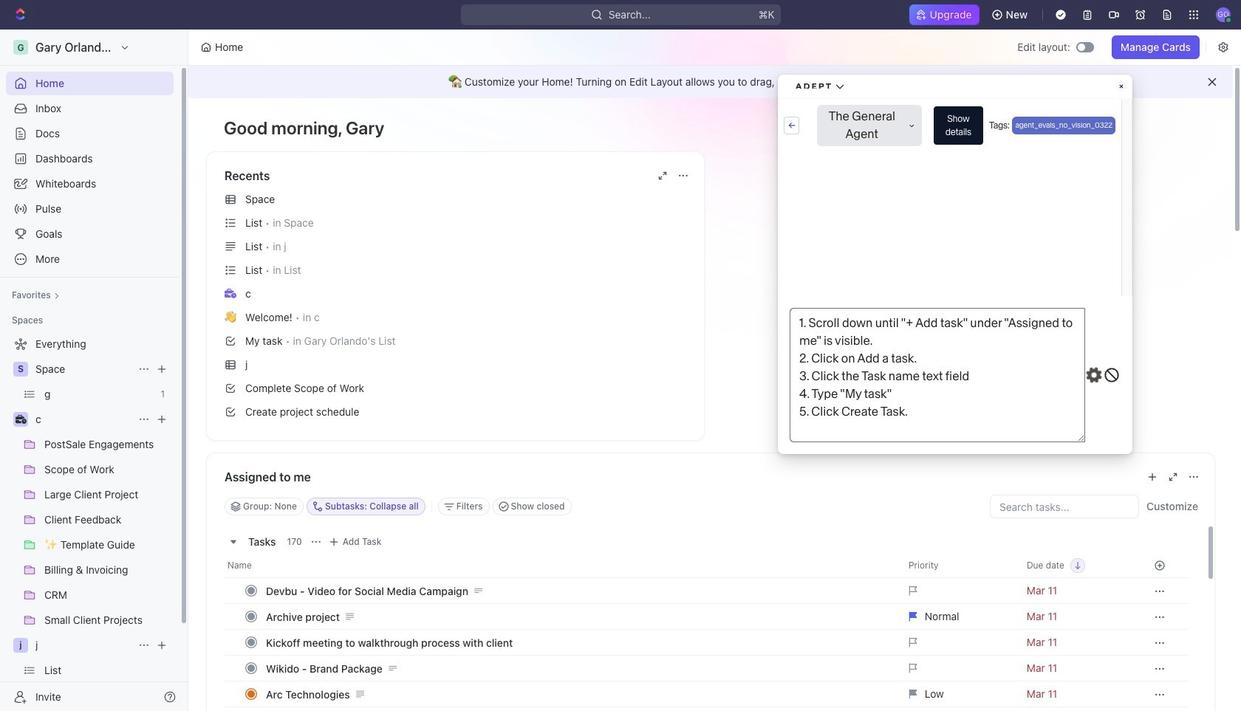 Task type: locate. For each thing, give the bounding box(es) containing it.
sidebar navigation
[[0, 30, 191, 712]]

gary orlando's workspace, , element
[[13, 40, 28, 55]]

tree inside the sidebar "navigation"
[[6, 333, 174, 712]]

set priority image
[[900, 707, 1019, 712]]

Search tasks... text field
[[991, 496, 1139, 518]]

alert
[[189, 66, 1234, 98]]

tree
[[6, 333, 174, 712]]

business time image
[[15, 415, 26, 424]]



Task type: describe. For each thing, give the bounding box(es) containing it.
business time image
[[225, 289, 237, 298]]

j, , element
[[13, 639, 28, 654]]

space, , element
[[13, 362, 28, 377]]



Task type: vqa. For each thing, say whether or not it's contained in the screenshot.
Space, , element
yes



